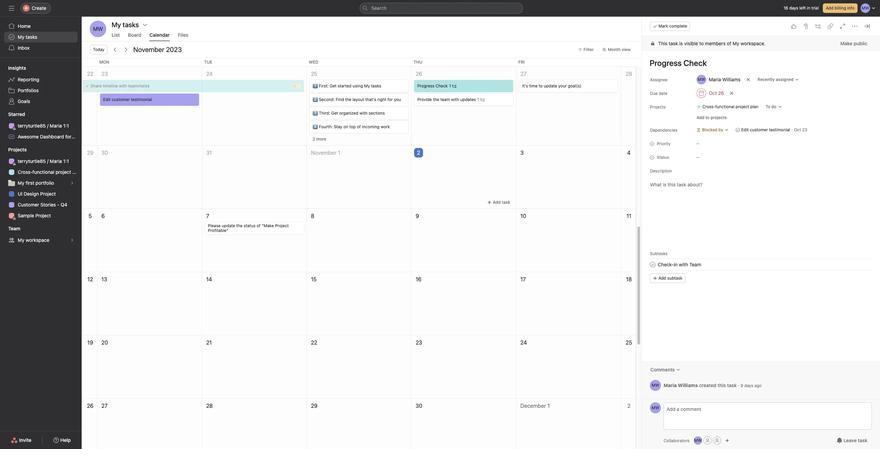 Task type: describe. For each thing, give the bounding box(es) containing it.
this
[[718, 383, 726, 388]]

status
[[244, 223, 256, 228]]

williams for maria williams
[[723, 77, 741, 82]]

15
[[311, 276, 317, 283]]

2️⃣ second: find the layout that's right for you
[[313, 97, 401, 102]]

0 horizontal spatial testimonial
[[131, 97, 152, 102]]

1 horizontal spatial 30
[[416, 403, 422, 409]]

4️⃣
[[313, 124, 318, 129]]

0 vertical spatial customer
[[112, 97, 130, 102]]

1 horizontal spatial tasks
[[371, 83, 381, 89]]

21
[[206, 340, 212, 346]]

close details image
[[865, 23, 870, 29]]

my for my tasks
[[18, 34, 24, 40]]

completed image
[[649, 261, 657, 269]]

·
[[738, 383, 740, 388]]

it's time to update your goal(s)
[[522, 83, 582, 89]]

terryturtle85 for cross-
[[18, 158, 46, 164]]

ui design project link
[[4, 189, 78, 200]]

layout
[[353, 97, 364, 102]]

0 vertical spatial days
[[790, 5, 799, 11]]

public
[[854, 41, 868, 46]]

dashboard
[[40, 134, 64, 140]]

fourth:
[[319, 124, 333, 129]]

cross-functional project plan inside main content
[[703, 104, 759, 109]]

functional inside main content
[[716, 104, 735, 109]]

my tasks link
[[4, 32, 78, 43]]

priority
[[657, 141, 671, 146]]

task for this
[[669, 41, 678, 46]]

leftcount image
[[481, 98, 485, 102]]

1 horizontal spatial for
[[388, 97, 393, 102]]

view
[[622, 47, 631, 52]]

1 horizontal spatial to
[[700, 41, 704, 46]]

to do
[[766, 104, 777, 109]]

search
[[371, 5, 387, 11]]

0 horizontal spatial with
[[119, 83, 127, 89]]

inbox
[[18, 45, 30, 51]]

1 left leftcount icon
[[449, 83, 451, 89]]

your
[[559, 83, 567, 89]]

terryturtle85 / maria 1:1 for functional
[[18, 158, 69, 164]]

blocked by
[[702, 127, 724, 132]]

month view button
[[600, 45, 634, 54]]

3️⃣ third: get organized with sections
[[313, 111, 385, 116]]

9 inside maria williams created this task · 9 days ago
[[741, 383, 744, 388]]

add for add to projects
[[697, 115, 705, 120]]

terryturtle85 / maria 1:1 for dashboard
[[18, 123, 69, 129]]

my for my first portfolio
[[18, 180, 24, 186]]

23 inside progress check dialog
[[803, 127, 808, 132]]

to inside button
[[706, 115, 710, 120]]

starred
[[8, 111, 25, 117]]

1 right december
[[548, 403, 550, 409]]

of for 7
[[257, 223, 261, 228]]

awesome dashboard for new project
[[18, 134, 99, 140]]

1 horizontal spatial 22
[[311, 340, 317, 346]]

— for priority
[[697, 142, 700, 146]]

filter
[[584, 47, 594, 52]]

search button
[[360, 3, 523, 14]]

task for add
[[502, 200, 510, 205]]

oct 26
[[709, 90, 724, 96]]

/ for dashboard
[[47, 123, 48, 129]]

1 horizontal spatial 2
[[417, 150, 420, 156]]

10
[[521, 213, 526, 219]]

add subtask image
[[816, 23, 821, 29]]

1 vertical spatial 27
[[101, 403, 108, 409]]

0 horizontal spatial cross-functional project plan link
[[4, 167, 82, 178]]

add task
[[493, 200, 510, 205]]

customer inside main content
[[750, 127, 768, 132]]

team
[[441, 97, 450, 102]]

26 inside dropdown button
[[718, 90, 724, 96]]

functional inside the projects element
[[32, 169, 54, 175]]

5
[[89, 213, 92, 219]]

provide
[[418, 97, 432, 102]]

billing
[[835, 5, 847, 11]]

16 days left in trial
[[784, 5, 819, 11]]

add task button
[[485, 198, 513, 207]]

started
[[338, 83, 352, 89]]

— button
[[694, 139, 735, 148]]

my tasks
[[18, 34, 37, 40]]

remove assignee image
[[747, 78, 751, 82]]

leave
[[844, 438, 857, 444]]

november 2023
[[133, 46, 182, 53]]

0 horizontal spatial to
[[539, 83, 543, 89]]

days inside maria williams created this task · 9 days ago
[[745, 383, 754, 388]]

due date
[[650, 91, 668, 96]]

copy task link image
[[828, 23, 833, 29]]

sections
[[369, 111, 385, 116]]

cross- inside main content
[[703, 104, 716, 109]]

help
[[60, 437, 71, 443]]

20
[[101, 340, 108, 346]]

0 vertical spatial 27
[[521, 71, 527, 77]]

insights element
[[0, 62, 82, 108]]

today
[[93, 47, 104, 52]]

projects element
[[0, 144, 82, 223]]

insights
[[8, 65, 26, 71]]

7 please update the status of "make project profitable"
[[206, 213, 289, 233]]

more
[[316, 137, 326, 142]]

my workspace
[[18, 237, 49, 243]]

the for 7
[[236, 223, 243, 228]]

12
[[87, 276, 93, 283]]

Completed checkbox
[[649, 261, 657, 269]]

the for 2️⃣
[[345, 97, 352, 102]]

sample project
[[18, 213, 51, 219]]

add for add task
[[493, 200, 501, 205]]

1 horizontal spatial 28
[[626, 71, 632, 77]]

ui design project
[[18, 191, 56, 197]]

17
[[521, 276, 526, 283]]

november for november 2023
[[133, 46, 164, 53]]

2 horizontal spatial 2
[[628, 403, 631, 409]]

1 vertical spatial 29
[[311, 403, 318, 409]]

incoming
[[362, 124, 380, 129]]

subtask
[[668, 276, 683, 281]]

goals
[[18, 98, 30, 104]]

time
[[529, 83, 538, 89]]

6
[[101, 213, 105, 219]]

blocked
[[702, 127, 718, 132]]

maria williams button
[[694, 74, 744, 86]]

0 vertical spatial cross-functional project plan link
[[695, 104, 762, 110]]

of for 4️⃣
[[357, 124, 361, 129]]

2 horizontal spatial the
[[433, 97, 439, 102]]

starred element
[[0, 108, 99, 144]]

mark complete button
[[650, 21, 691, 31]]

comments
[[651, 367, 675, 373]]

0 vertical spatial 29
[[87, 150, 93, 156]]

share
[[91, 83, 102, 89]]

0 vertical spatial update
[[544, 83, 557, 89]]

maria williams created this task · 9 days ago
[[664, 383, 762, 388]]

sample project link
[[4, 210, 78, 221]]

awesome
[[18, 134, 39, 140]]

is
[[680, 41, 683, 46]]

"make
[[262, 223, 274, 228]]

leftcount image
[[453, 84, 457, 88]]

2 vertical spatial 23
[[416, 340, 422, 346]]

progress check
[[418, 83, 448, 89]]

1 vertical spatial with
[[451, 97, 459, 102]]

of inside main content
[[727, 41, 732, 46]]

previous month image
[[112, 47, 118, 52]]

1 left leftcount image
[[477, 97, 479, 102]]

williams for maria williams created this task · 9 days ago
[[678, 383, 698, 388]]

make public
[[841, 41, 868, 46]]

november 1
[[311, 150, 340, 156]]

global element
[[0, 17, 82, 58]]

main content containing this task is visible to members of my workspace.
[[642, 36, 880, 400]]

Task Name text field
[[646, 55, 872, 71]]

maria inside starred element
[[50, 123, 62, 129]]

maria williams link
[[664, 383, 698, 388]]

for inside starred element
[[65, 134, 71, 140]]

1 vertical spatial 28
[[206, 403, 213, 409]]

please
[[208, 223, 221, 228]]

dependencies
[[650, 128, 678, 133]]

0 horizontal spatial 22
[[87, 71, 93, 77]]

maria inside the projects element
[[50, 158, 62, 164]]

november for november 1
[[311, 150, 337, 156]]

that's
[[365, 97, 376, 102]]

16 for 16
[[416, 276, 422, 283]]



Task type: locate. For each thing, give the bounding box(es) containing it.
0 horizontal spatial 24
[[206, 71, 213, 77]]

0 horizontal spatial november
[[133, 46, 164, 53]]

terryturtle85 / maria 1:1 link for functional
[[4, 156, 78, 167]]

oct for oct 23
[[794, 127, 801, 132]]

0 vertical spatial projects
[[650, 105, 666, 110]]

1 horizontal spatial edit customer testimonial
[[742, 127, 790, 132]]

1:1
[[63, 123, 69, 129], [63, 158, 69, 164]]

0 vertical spatial /
[[47, 123, 48, 129]]

27
[[521, 71, 527, 77], [101, 403, 108, 409]]

project up see details, my first portfolio icon
[[56, 169, 71, 175]]

cross- up first
[[18, 169, 32, 175]]

0 horizontal spatial update
[[222, 223, 235, 228]]

0 vertical spatial with
[[119, 83, 127, 89]]

the inside 7 please update the status of "make project profitable"
[[236, 223, 243, 228]]

terryturtle85 / maria 1:1 up portfolio
[[18, 158, 69, 164]]

terryturtle85 down projects dropdown button
[[18, 158, 46, 164]]

1 down the stay
[[338, 150, 340, 156]]

1 vertical spatial project
[[56, 169, 71, 175]]

recently
[[758, 77, 775, 82]]

my workspace link
[[4, 235, 78, 246]]

/ up dashboard
[[47, 123, 48, 129]]

0 horizontal spatial 26
[[87, 403, 93, 409]]

mark complete
[[659, 23, 687, 29]]

hide sidebar image
[[9, 5, 14, 11]]

get right first: in the left of the page
[[330, 83, 337, 89]]

for left the new
[[65, 134, 71, 140]]

team button
[[0, 225, 20, 232]]

update left the your
[[544, 83, 557, 89]]

1 horizontal spatial 9
[[741, 383, 744, 388]]

1 horizontal spatial 27
[[521, 71, 527, 77]]

calendar
[[150, 32, 170, 38]]

— down — popup button
[[697, 155, 700, 159]]

2 — from the top
[[697, 155, 700, 159]]

testimonial down teammates
[[131, 97, 152, 102]]

mark
[[659, 23, 668, 29]]

with left sections
[[360, 111, 368, 116]]

the left team
[[433, 97, 439, 102]]

— for status
[[697, 155, 700, 159]]

1 vertical spatial 2
[[417, 150, 420, 156]]

2 vertical spatial with
[[360, 111, 368, 116]]

my first portfolio
[[18, 180, 54, 186]]

edit customer testimonial
[[103, 97, 152, 102], [742, 127, 790, 132]]

0 vertical spatial edit customer testimonial
[[103, 97, 152, 102]]

1 vertical spatial terryturtle85 / maria 1:1 link
[[4, 156, 78, 167]]

1:1 inside the projects element
[[63, 158, 69, 164]]

my inside global element
[[18, 34, 24, 40]]

terryturtle85 up awesome
[[18, 123, 46, 129]]

1:1 for project
[[63, 158, 69, 164]]

1 vertical spatial 22
[[311, 340, 317, 346]]

cross-functional project plan link up projects
[[695, 104, 762, 110]]

1 terryturtle85 / maria 1:1 from the top
[[18, 123, 69, 129]]

1 vertical spatial 23
[[803, 127, 808, 132]]

of right "top"
[[357, 124, 361, 129]]

1 vertical spatial oct
[[794, 127, 801, 132]]

maria up portfolio
[[50, 158, 62, 164]]

0 vertical spatial terryturtle85 / maria 1:1
[[18, 123, 69, 129]]

members
[[705, 41, 726, 46]]

3
[[521, 150, 524, 156]]

terryturtle85 / maria 1:1 up awesome dashboard for new project link
[[18, 123, 69, 129]]

0 horizontal spatial 30
[[101, 150, 108, 156]]

2 horizontal spatial 23
[[803, 127, 808, 132]]

of
[[727, 41, 732, 46], [357, 124, 361, 129], [257, 223, 261, 228]]

terryturtle85 / maria 1:1 inside the projects element
[[18, 158, 69, 164]]

cross-functional project plan inside the projects element
[[18, 169, 82, 175]]

days left ago at the bottom of the page
[[745, 383, 754, 388]]

1 terryturtle85 from the top
[[18, 123, 46, 129]]

share timeline with teammates
[[91, 83, 150, 89]]

1 vertical spatial for
[[65, 134, 71, 140]]

1 vertical spatial customer
[[750, 127, 768, 132]]

maria down comments dropdown button
[[664, 383, 677, 388]]

board
[[128, 32, 141, 38]]

8
[[311, 213, 314, 219]]

for left you
[[388, 97, 393, 102]]

of right members
[[727, 41, 732, 46]]

tasks down home
[[26, 34, 37, 40]]

testimonial inside main content
[[769, 127, 790, 132]]

mon
[[99, 60, 109, 65]]

0 vertical spatial edit
[[103, 97, 111, 102]]

november
[[133, 46, 164, 53], [311, 150, 337, 156]]

main content
[[642, 36, 880, 400]]

functional up portfolio
[[32, 169, 54, 175]]

portfolios link
[[4, 85, 78, 96]]

workspace
[[26, 237, 49, 243]]

1 horizontal spatial cross-
[[703, 104, 716, 109]]

on
[[344, 124, 348, 129]]

1 horizontal spatial projects
[[650, 105, 666, 110]]

16 for 16 days left in trial
[[784, 5, 788, 11]]

7
[[206, 213, 209, 219]]

1 vertical spatial terryturtle85 / maria 1:1
[[18, 158, 69, 164]]

my up inbox
[[18, 34, 24, 40]]

project right the new
[[84, 134, 99, 140]]

0 vertical spatial 2
[[313, 137, 315, 142]]

1 vertical spatial update
[[222, 223, 235, 228]]

maria up the awesome dashboard for new project
[[50, 123, 62, 129]]

days
[[790, 5, 799, 11], [745, 383, 754, 388]]

0 vertical spatial plan
[[751, 104, 759, 109]]

0 horizontal spatial plan
[[72, 169, 82, 175]]

1 terryturtle85 / maria 1:1 link from the top
[[4, 121, 78, 131]]

1 vertical spatial of
[[357, 124, 361, 129]]

1 / from the top
[[47, 123, 48, 129]]

the right find
[[345, 97, 352, 102]]

recently assigned button
[[755, 75, 802, 84]]

my inside main content
[[733, 41, 740, 46]]

functional up projects
[[716, 104, 735, 109]]

1 vertical spatial edit customer testimonial
[[742, 127, 790, 132]]

0 vertical spatial 23
[[101, 71, 108, 77]]

plan inside the projects element
[[72, 169, 82, 175]]

1 vertical spatial 24
[[521, 340, 527, 346]]

edit customer testimonial inside main content
[[742, 127, 790, 132]]

1 vertical spatial 30
[[416, 403, 422, 409]]

this task is visible to members of my workspace.
[[658, 41, 766, 46]]

my left workspace.
[[733, 41, 740, 46]]

the left status
[[236, 223, 243, 228]]

projects down awesome
[[8, 147, 27, 153]]

add inside add subtask button
[[659, 276, 666, 281]]

cross-functional project plan link up portfolio
[[4, 167, 82, 178]]

customer down share timeline with teammates
[[112, 97, 130, 102]]

1 vertical spatial november
[[311, 150, 337, 156]]

get for organized
[[331, 111, 338, 116]]

testimonial left oct 23 at the top right of the page
[[769, 127, 790, 132]]

add to projects
[[697, 115, 727, 120]]

add for add subtask
[[659, 276, 666, 281]]

more actions for this task image
[[853, 23, 858, 29]]

1:1 for for
[[63, 123, 69, 129]]

1 horizontal spatial 26
[[416, 71, 422, 77]]

second:
[[319, 97, 335, 102]]

2 1:1 from the top
[[63, 158, 69, 164]]

mw inside main content
[[652, 383, 659, 388]]

0 horizontal spatial edit customer testimonial
[[103, 97, 152, 102]]

2 more button
[[310, 134, 330, 144]]

clear due date image
[[730, 91, 734, 95]]

1 vertical spatial to
[[539, 83, 543, 89]]

1 horizontal spatial with
[[360, 111, 368, 116]]

cross-functional project plan up portfolio
[[18, 169, 82, 175]]

november down the more in the left of the page
[[311, 150, 337, 156]]

16
[[784, 5, 788, 11], [416, 276, 422, 283]]

0 vertical spatial 26
[[416, 71, 422, 77]]

williams left created
[[678, 383, 698, 388]]

my inside the teams element
[[18, 237, 24, 243]]

plan inside main content
[[751, 104, 759, 109]]

1️⃣ first: get started using my tasks
[[313, 83, 381, 89]]

using
[[353, 83, 363, 89]]

1 vertical spatial get
[[331, 111, 338, 116]]

get for started
[[330, 83, 337, 89]]

task inside 'button'
[[858, 438, 868, 444]]

workspace.
[[741, 41, 766, 46]]

description
[[650, 169, 672, 174]]

0 horizontal spatial days
[[745, 383, 754, 388]]

williams inside dropdown button
[[723, 77, 741, 82]]

december 1
[[521, 403, 550, 409]]

0 vertical spatial of
[[727, 41, 732, 46]]

full screen image
[[840, 23, 846, 29]]

add billing info button
[[823, 3, 858, 13]]

1 vertical spatial 25
[[626, 340, 632, 346]]

add billing info
[[826, 5, 855, 11]]

testimonial
[[131, 97, 152, 102], [769, 127, 790, 132]]

first:
[[319, 83, 329, 89]]

Task Name text field
[[658, 261, 702, 269]]

2 inside button
[[313, 137, 315, 142]]

0 horizontal spatial 2
[[313, 137, 315, 142]]

0 horizontal spatial functional
[[32, 169, 54, 175]]

1 horizontal spatial oct
[[794, 127, 801, 132]]

25
[[311, 71, 317, 77], [626, 340, 632, 346]]

projects inside main content
[[650, 105, 666, 110]]

add or remove collaborators image
[[726, 439, 730, 443]]

/
[[47, 123, 48, 129], [47, 158, 48, 164]]

0 horizontal spatial customer
[[112, 97, 130, 102]]

update right please
[[222, 223, 235, 228]]

31
[[206, 150, 212, 156]]

task for leave
[[858, 438, 868, 444]]

— inside dropdown button
[[697, 155, 700, 159]]

my for my workspace
[[18, 237, 24, 243]]

0 vertical spatial 1:1
[[63, 123, 69, 129]]

my inside the projects element
[[18, 180, 24, 186]]

first
[[26, 180, 34, 186]]

terryturtle85 / maria 1:1 link up the my first portfolio link
[[4, 156, 78, 167]]

add inside add task button
[[493, 200, 501, 205]]

2 terryturtle85 / maria 1:1 from the top
[[18, 158, 69, 164]]

2 vertical spatial of
[[257, 223, 261, 228]]

in
[[807, 5, 811, 11]]

1 horizontal spatial november
[[311, 150, 337, 156]]

2 horizontal spatial 26
[[718, 90, 724, 96]]

1 vertical spatial —
[[697, 155, 700, 159]]

terryturtle85 inside starred element
[[18, 123, 46, 129]]

terryturtle85 / maria 1:1 link up dashboard
[[4, 121, 78, 131]]

invite button
[[6, 434, 36, 447]]

— inside popup button
[[697, 142, 700, 146]]

— button
[[694, 153, 735, 162]]

terryturtle85 / maria 1:1 link for dashboard
[[4, 121, 78, 131]]

1:1 down the awesome dashboard for new project
[[63, 158, 69, 164]]

november down calendar link
[[133, 46, 164, 53]]

goal(s)
[[568, 83, 582, 89]]

4
[[627, 150, 631, 156]]

18
[[626, 276, 632, 283]]

create
[[32, 5, 46, 11]]

2 horizontal spatial with
[[451, 97, 459, 102]]

portfolios
[[18, 87, 39, 93]]

1 vertical spatial 16
[[416, 276, 422, 283]]

calendar link
[[150, 32, 170, 41]]

see details, my workspace image
[[70, 238, 74, 242]]

leave task button
[[833, 435, 872, 447]]

comments button
[[646, 364, 685, 376]]

list
[[112, 32, 120, 38]]

add for add billing info
[[826, 5, 834, 11]]

edit customer testimonial down the to
[[742, 127, 790, 132]]

edit inside progress check dialog
[[742, 127, 749, 132]]

update inside 7 please update the status of "make project profitable"
[[222, 223, 235, 228]]

0 horizontal spatial cross-functional project plan
[[18, 169, 82, 175]]

0 vertical spatial 30
[[101, 150, 108, 156]]

cross- up add to projects
[[703, 104, 716, 109]]

add inside add to projects button
[[697, 115, 705, 120]]

right
[[378, 97, 387, 102]]

11
[[627, 213, 632, 219]]

progress
[[418, 83, 435, 89]]

updates
[[461, 97, 476, 102]]

terryturtle85 inside the projects element
[[18, 158, 46, 164]]

0 horizontal spatial 25
[[311, 71, 317, 77]]

with right timeline at the left of page
[[119, 83, 127, 89]]

show options image
[[142, 22, 148, 28]]

1 vertical spatial /
[[47, 158, 48, 164]]

task inside button
[[502, 200, 510, 205]]

22
[[87, 71, 93, 77], [311, 340, 317, 346]]

project inside 7 please update the status of "make project profitable"
[[275, 223, 289, 228]]

projects inside dropdown button
[[8, 147, 27, 153]]

oct for oct 26
[[709, 90, 717, 96]]

reporting link
[[4, 74, 78, 85]]

13
[[101, 276, 107, 283]]

0 horizontal spatial 16
[[416, 276, 422, 283]]

of inside 7 please update the status of "make project profitable"
[[257, 223, 261, 228]]

/ inside starred element
[[47, 123, 48, 129]]

1 1:1 from the top
[[63, 123, 69, 129]]

left
[[800, 5, 806, 11]]

my right the using
[[364, 83, 370, 89]]

0 vertical spatial 9
[[416, 213, 419, 219]]

projects down due date
[[650, 105, 666, 110]]

1 horizontal spatial customer
[[750, 127, 768, 132]]

0 vertical spatial —
[[697, 142, 700, 146]]

0 horizontal spatial williams
[[678, 383, 698, 388]]

/ up portfolio
[[47, 158, 48, 164]]

/ for functional
[[47, 158, 48, 164]]

do
[[772, 104, 777, 109]]

tasks up that's
[[371, 83, 381, 89]]

assignee
[[650, 77, 668, 82]]

plan left the to
[[751, 104, 759, 109]]

1 — from the top
[[697, 142, 700, 146]]

1 vertical spatial edit
[[742, 127, 749, 132]]

projects button
[[0, 146, 27, 153]]

sample
[[18, 213, 34, 219]]

cross-functional project plan down clear due date icon
[[703, 104, 759, 109]]

task
[[669, 41, 678, 46], [502, 200, 510, 205], [727, 383, 737, 388], [858, 438, 868, 444]]

search list box
[[360, 3, 523, 14]]

my left first
[[18, 180, 24, 186]]

1 vertical spatial 26
[[718, 90, 724, 96]]

of right status
[[257, 223, 261, 228]]

maria inside dropdown button
[[709, 77, 721, 82]]

0 horizontal spatial oct
[[709, 90, 717, 96]]

today button
[[90, 45, 108, 54]]

2 terryturtle85 / maria 1:1 link from the top
[[4, 156, 78, 167]]

0 horizontal spatial project
[[56, 169, 71, 175]]

customer stories - q4 link
[[4, 200, 78, 210]]

1 horizontal spatial days
[[790, 5, 799, 11]]

visible
[[684, 41, 698, 46]]

tasks inside global element
[[26, 34, 37, 40]]

2 vertical spatial 2
[[628, 403, 631, 409]]

0 vertical spatial 24
[[206, 71, 213, 77]]

terryturtle85 / maria 1:1 inside starred element
[[18, 123, 69, 129]]

2 horizontal spatial to
[[706, 115, 710, 120]]

2️⃣
[[313, 97, 318, 102]]

1:1 inside starred element
[[63, 123, 69, 129]]

home
[[18, 23, 31, 29]]

edit right by
[[742, 127, 749, 132]]

1:1 up the awesome dashboard for new project
[[63, 123, 69, 129]]

this
[[658, 41, 668, 46]]

attachments: add a file to this task, progress check image
[[803, 23, 809, 29]]

edit down timeline at the left of page
[[103, 97, 111, 102]]

edit customer testimonial down share timeline with teammates
[[103, 97, 152, 102]]

progress check dialog
[[642, 17, 880, 449]]

— down the blocked by popup button
[[697, 142, 700, 146]]

0 horizontal spatial 29
[[87, 150, 93, 156]]

project right the "make
[[275, 223, 289, 228]]

to left projects
[[706, 115, 710, 120]]

get right third:
[[331, 111, 338, 116]]

project down the customer stories - q4
[[35, 213, 51, 219]]

awesome dashboard for new project link
[[4, 131, 99, 142]]

see details, my first portfolio image
[[70, 181, 74, 185]]

with right team
[[451, 97, 459, 102]]

to right time
[[539, 83, 543, 89]]

files link
[[178, 32, 188, 41]]

project inside starred element
[[84, 134, 99, 140]]

0 horizontal spatial the
[[236, 223, 243, 228]]

0 horizontal spatial 23
[[101, 71, 108, 77]]

williams up clear due date icon
[[723, 77, 741, 82]]

to right "visible"
[[700, 41, 704, 46]]

2 terryturtle85 from the top
[[18, 158, 46, 164]]

1 vertical spatial cross-functional project plan link
[[4, 167, 82, 178]]

/ inside the projects element
[[47, 158, 48, 164]]

project up stories
[[40, 191, 56, 197]]

plan up see details, my first portfolio icon
[[72, 169, 82, 175]]

design
[[24, 191, 39, 197]]

help button
[[49, 434, 75, 447]]

1 vertical spatial projects
[[8, 147, 27, 153]]

list link
[[112, 32, 120, 41]]

oct inside dropdown button
[[709, 90, 717, 96]]

0 likes. click to like this task image
[[791, 23, 797, 29]]

update
[[544, 83, 557, 89], [222, 223, 235, 228]]

project inside progress check dialog
[[736, 104, 749, 109]]

next month image
[[123, 47, 129, 52]]

cross- inside the projects element
[[18, 169, 32, 175]]

assigned
[[776, 77, 794, 82]]

0 vertical spatial november
[[133, 46, 164, 53]]

1 vertical spatial 1:1
[[63, 158, 69, 164]]

1️⃣
[[313, 83, 318, 89]]

1 vertical spatial days
[[745, 383, 754, 388]]

teams element
[[0, 223, 82, 247]]

1 horizontal spatial cross-functional project plan link
[[695, 104, 762, 110]]

0 vertical spatial williams
[[723, 77, 741, 82]]

cross-functional project plan link
[[695, 104, 762, 110], [4, 167, 82, 178]]

1 horizontal spatial 16
[[784, 5, 788, 11]]

new
[[73, 134, 82, 140]]

1 horizontal spatial 23
[[416, 340, 422, 346]]

0 vertical spatial 25
[[311, 71, 317, 77]]

terryturtle85 for awesome
[[18, 123, 46, 129]]

customer down the to
[[750, 127, 768, 132]]

1 horizontal spatial 25
[[626, 340, 632, 346]]

2 / from the top
[[47, 158, 48, 164]]

my down team
[[18, 237, 24, 243]]

project left the to
[[736, 104, 749, 109]]

days left 'left'
[[790, 5, 799, 11]]

add inside add billing info 'button'
[[826, 5, 834, 11]]

maria up oct 26
[[709, 77, 721, 82]]



Task type: vqa. For each thing, say whether or not it's contained in the screenshot.
the 1:1 within the Projects ELEMENT
yes



